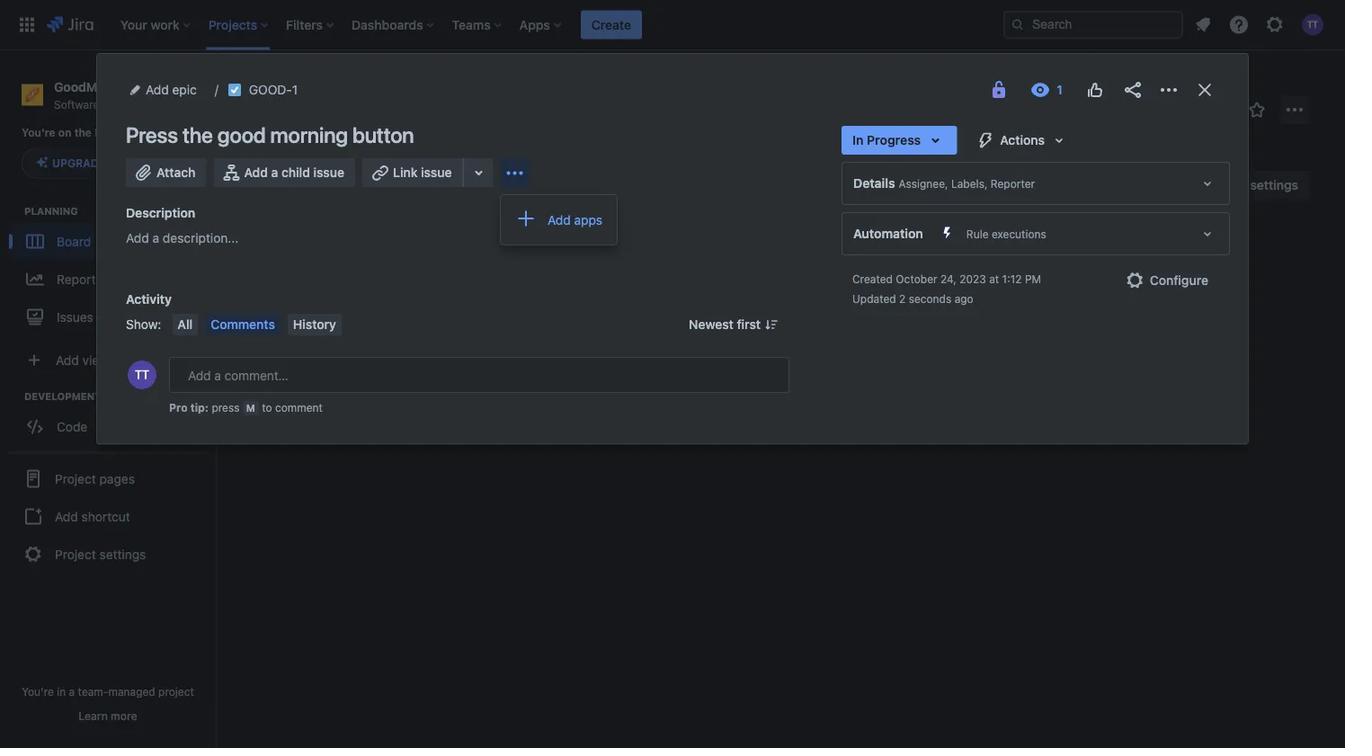 Task type: locate. For each thing, give the bounding box(es) containing it.
1 horizontal spatial project
[[158, 685, 194, 698]]

0 horizontal spatial progress
[[533, 247, 592, 260]]

profile image of terry turtle image
[[128, 361, 156, 389]]

group
[[936, 179, 971, 191]]

in progress for in progress dropdown button
[[853, 133, 921, 147]]

1 horizontal spatial the
[[182, 122, 213, 147]]

create column image
[[1016, 236, 1038, 257]]

issue right link
[[421, 165, 452, 180]]

search image
[[1011, 18, 1025, 32]]

group
[[7, 452, 209, 580]]

1 vertical spatial in
[[519, 247, 530, 260]]

in
[[853, 133, 864, 147], [519, 247, 530, 260]]

newest
[[689, 317, 734, 332]]

project right managed
[[158, 685, 194, 698]]

issue inside "link issue" button
[[421, 165, 452, 180]]

project down goodmorning
[[102, 98, 138, 110]]

menu bar
[[169, 314, 345, 335]]

2 horizontal spatial a
[[271, 165, 278, 180]]

add
[[146, 82, 169, 97], [244, 165, 268, 180], [548, 212, 571, 227], [126, 231, 149, 246], [55, 509, 78, 524]]

ago
[[955, 292, 974, 305]]

add left child
[[244, 165, 268, 180]]

0 horizontal spatial in
[[519, 247, 530, 260]]

2023
[[960, 273, 986, 285]]

jira image
[[47, 14, 93, 36], [47, 14, 93, 36]]

a for description...
[[152, 231, 159, 246]]

in down add apps icon
[[519, 247, 530, 260]]

the right the on
[[74, 127, 92, 139]]

in progress button
[[842, 126, 957, 155]]

1 vertical spatial a
[[152, 231, 159, 246]]

add left shortcut
[[55, 509, 78, 524]]

in progress up details
[[853, 133, 921, 147]]

2 issue from the left
[[421, 165, 452, 180]]

projects
[[252, 75, 299, 90]]

shortcut
[[81, 509, 130, 524]]

at
[[990, 273, 999, 285]]

1 project from the top
[[55, 471, 96, 486]]

project pages link
[[7, 459, 209, 499]]

24,
[[941, 273, 957, 285]]

progress inside the in progress element
[[533, 247, 592, 260]]

project down add shortcut
[[55, 547, 96, 562]]

created october 24, 2023 at 1:12 pm updated 2 seconds ago
[[853, 273, 1041, 305]]

0 horizontal spatial project
[[102, 98, 138, 110]]

vote options: no one has voted for this issue yet. image
[[1085, 79, 1106, 101]]

in progress for the in progress element
[[519, 247, 592, 260]]

progress down add apps link
[[533, 247, 592, 260]]

add left apps
[[548, 212, 571, 227]]

0 horizontal spatial issue
[[314, 165, 344, 180]]

1 vertical spatial you're
[[22, 685, 54, 698]]

to
[[262, 401, 272, 414]]

a right in at the bottom of page
[[69, 685, 75, 698]]

a
[[271, 165, 278, 180], [152, 231, 159, 246], [69, 685, 75, 698]]

reports link
[[9, 259, 207, 299]]

menu bar containing all
[[169, 314, 345, 335]]

upgrade
[[52, 157, 105, 169]]

learn more button
[[79, 709, 137, 723]]

progress inside in progress dropdown button
[[867, 133, 921, 147]]

description...
[[163, 231, 239, 246]]

epic
[[172, 82, 197, 97]]

add for add a child issue
[[244, 165, 268, 180]]

add left epic
[[146, 82, 169, 97]]

comments button
[[205, 314, 281, 335]]

show:
[[126, 317, 161, 332]]

0 vertical spatial you're
[[22, 127, 55, 139]]

in progress inside in progress dropdown button
[[853, 133, 921, 147]]

a left child
[[271, 165, 278, 180]]

primary element
[[11, 0, 1004, 50]]

on
[[58, 127, 72, 139]]

add inside add shortcut button
[[55, 509, 78, 524]]

pro tip: press m to comment
[[169, 401, 323, 414]]

progress for the in progress element
[[533, 247, 592, 260]]

1 horizontal spatial in progress
[[853, 133, 921, 147]]

add inside add a child issue button
[[244, 165, 268, 180]]

add app image
[[504, 162, 526, 184]]

1 horizontal spatial issue
[[421, 165, 452, 180]]

2 you're from the top
[[22, 685, 54, 698]]

0 horizontal spatial a
[[69, 685, 75, 698]]

1 horizontal spatial a
[[152, 231, 159, 246]]

project inside goodmorning software project
[[102, 98, 138, 110]]

morning
[[270, 122, 348, 147]]

0 vertical spatial progress
[[867, 133, 921, 147]]

project
[[102, 98, 138, 110], [158, 685, 194, 698]]

add for add a description...
[[126, 231, 149, 246]]

2 project from the top
[[55, 547, 96, 562]]

in inside dropdown button
[[853, 133, 864, 147]]

add a child issue button
[[214, 158, 355, 187]]

1 you're from the top
[[22, 127, 55, 139]]

add inside add epic popup button
[[146, 82, 169, 97]]

copy link to issue image
[[294, 82, 309, 96]]

tip:
[[190, 401, 209, 414]]

press
[[212, 401, 240, 414]]

you're left in at the bottom of page
[[22, 685, 54, 698]]

planning
[[24, 205, 78, 217]]

issue right child
[[314, 165, 344, 180]]

close image
[[1194, 79, 1216, 101]]

add apps link
[[501, 201, 617, 239]]

project for project settings
[[55, 547, 96, 562]]

all button
[[172, 314, 198, 335]]

automations menu button icon image
[[1216, 98, 1238, 120]]

reports
[[57, 272, 102, 286]]

progress
[[867, 133, 921, 147], [533, 247, 592, 260]]

1 horizontal spatial progress
[[867, 133, 921, 147]]

the up "attach" on the left
[[182, 122, 213, 147]]

0 horizontal spatial in progress
[[519, 247, 592, 260]]

first
[[737, 317, 761, 332]]

good-1
[[249, 82, 298, 97]]

0 vertical spatial project
[[55, 471, 96, 486]]

progress up details
[[867, 133, 921, 147]]

in for in progress dropdown button
[[853, 133, 864, 147]]

project up add shortcut
[[55, 471, 96, 486]]

1 issue from the left
[[314, 165, 344, 180]]

1 vertical spatial project
[[55, 547, 96, 562]]

updated
[[853, 292, 896, 305]]

configure
[[1150, 273, 1209, 288]]

automation
[[854, 226, 923, 241]]

actions
[[1000, 133, 1045, 147]]

by
[[974, 179, 987, 191]]

add shortcut button
[[7, 499, 209, 535]]

in progress down add apps link
[[519, 247, 592, 260]]

a down description
[[152, 231, 159, 246]]

a inside button
[[271, 165, 278, 180]]

you're in a team-managed project
[[22, 685, 194, 698]]

the
[[182, 122, 213, 147], [74, 127, 92, 139]]

0 vertical spatial in
[[853, 133, 864, 147]]

0 vertical spatial project
[[102, 98, 138, 110]]

add down description
[[126, 231, 149, 246]]

0 vertical spatial in progress
[[853, 133, 921, 147]]

add epic
[[146, 82, 197, 97]]

in up details
[[853, 133, 864, 147]]

1
[[292, 82, 298, 97]]

1 vertical spatial progress
[[533, 247, 592, 260]]

0 vertical spatial a
[[271, 165, 278, 180]]

you're for you're on the free plan
[[22, 127, 55, 139]]

2 vertical spatial a
[[69, 685, 75, 698]]

press
[[126, 122, 178, 147]]

add apps image
[[515, 208, 537, 229]]

you're left the on
[[22, 127, 55, 139]]

details assignee, labels, reporter
[[854, 176, 1035, 191]]

create button
[[581, 10, 642, 39]]

pro
[[169, 401, 188, 414]]

add inside add apps link
[[548, 212, 571, 227]]

in progress element
[[519, 247, 604, 260]]

1 horizontal spatial in
[[853, 133, 864, 147]]

good board
[[254, 110, 375, 135]]

planning group
[[9, 204, 215, 340]]

seconds
[[909, 292, 952, 305]]

1 vertical spatial in progress
[[519, 247, 592, 260]]



Task type: describe. For each thing, give the bounding box(es) containing it.
issue inside add a child issue button
[[314, 165, 344, 180]]

add for add shortcut
[[55, 509, 78, 524]]

software
[[54, 98, 99, 110]]

details element
[[842, 162, 1230, 205]]

create banner
[[0, 0, 1345, 50]]

board
[[57, 234, 91, 249]]

projects link
[[252, 72, 299, 94]]

unassigned image
[[710, 323, 731, 344]]

add people image
[[416, 174, 437, 196]]

good
[[254, 110, 316, 135]]

rule executions
[[967, 228, 1047, 240]]

created
[[853, 273, 893, 285]]

managed
[[108, 685, 155, 698]]

add a description...
[[126, 231, 239, 246]]

in for the in progress element
[[519, 247, 530, 260]]

issues link
[[9, 299, 207, 335]]

code
[[57, 419, 87, 434]]

project pages
[[55, 471, 135, 486]]

newest first
[[689, 317, 761, 332]]

attach button
[[126, 158, 206, 187]]

free
[[95, 127, 118, 139]]

a for child
[[271, 165, 278, 180]]

menu bar inside 'press the good morning button' dialog
[[169, 314, 345, 335]]

upgrade button
[[22, 149, 119, 177]]

child
[[282, 165, 310, 180]]

learn more
[[79, 710, 137, 722]]

group containing project pages
[[7, 452, 209, 580]]

add for add apps
[[548, 212, 571, 227]]

executions
[[992, 228, 1047, 240]]

plan
[[121, 127, 144, 139]]

you're on the free plan
[[22, 127, 144, 139]]

learn
[[79, 710, 108, 722]]

development group
[[9, 389, 215, 450]]

star good board image
[[1247, 99, 1268, 121]]

more
[[111, 710, 137, 722]]

attach
[[156, 165, 196, 180]]

1 vertical spatial project
[[158, 685, 194, 698]]

history button
[[288, 314, 342, 335]]

issues
[[57, 309, 93, 324]]

share image
[[1122, 79, 1144, 101]]

reporter
[[991, 177, 1035, 190]]

link issue
[[393, 165, 452, 180]]

actions image
[[1158, 79, 1180, 101]]

you're for you're in a team-managed project
[[22, 685, 54, 698]]

all
[[178, 317, 193, 332]]

settings
[[99, 547, 146, 562]]

create
[[592, 17, 631, 32]]

board
[[320, 110, 375, 135]]

Search this board text field
[[254, 169, 336, 201]]

actions button
[[964, 126, 1081, 155]]

link
[[393, 165, 418, 180]]

add for add epic
[[146, 82, 169, 97]]

button
[[352, 122, 414, 147]]

goodmorning
[[54, 79, 136, 94]]

rule
[[967, 228, 989, 240]]

apps
[[574, 212, 603, 227]]

newest first image
[[764, 317, 779, 332]]

labels,
[[951, 177, 988, 190]]

good-1 link
[[249, 79, 298, 101]]

comment
[[275, 401, 323, 414]]

goodmorning software project
[[54, 79, 138, 110]]

description
[[126, 206, 195, 220]]

activity
[[126, 292, 172, 307]]

terry turtle image
[[374, 171, 403, 200]]

code link
[[9, 409, 207, 445]]

automation element
[[842, 212, 1230, 255]]

comments
[[211, 317, 275, 332]]

october
[[896, 273, 938, 285]]

details
[[854, 176, 895, 191]]

Search field
[[1004, 10, 1184, 39]]

pages
[[99, 471, 135, 486]]

add epic button
[[126, 79, 202, 101]]

1:12
[[1002, 273, 1022, 285]]

project settings link
[[7, 535, 209, 574]]

task image
[[227, 83, 242, 97]]

2
[[899, 292, 906, 305]]

press the good morning button dialog
[[97, 54, 1248, 444]]

newest first button
[[678, 314, 790, 335]]

configure link
[[1114, 266, 1220, 295]]

press the good morning button
[[126, 122, 414, 147]]

development
[[24, 390, 101, 402]]

the inside 'press the good morning button' dialog
[[182, 122, 213, 147]]

0 horizontal spatial the
[[74, 127, 92, 139]]

Add a comment… field
[[169, 357, 790, 393]]

history
[[293, 317, 336, 332]]

pm
[[1025, 273, 1041, 285]]

progress for in progress dropdown button
[[867, 133, 921, 147]]

m
[[246, 402, 255, 414]]

board link
[[9, 223, 207, 259]]

assignee,
[[899, 177, 948, 190]]

team-
[[78, 685, 108, 698]]

link web pages and more image
[[468, 162, 490, 183]]

project for project pages
[[55, 471, 96, 486]]

group by
[[936, 179, 987, 191]]

in
[[57, 685, 66, 698]]

link issue button
[[362, 158, 465, 187]]



Task type: vqa. For each thing, say whether or not it's contained in the screenshot.
project in GoodMorning Software project
yes



